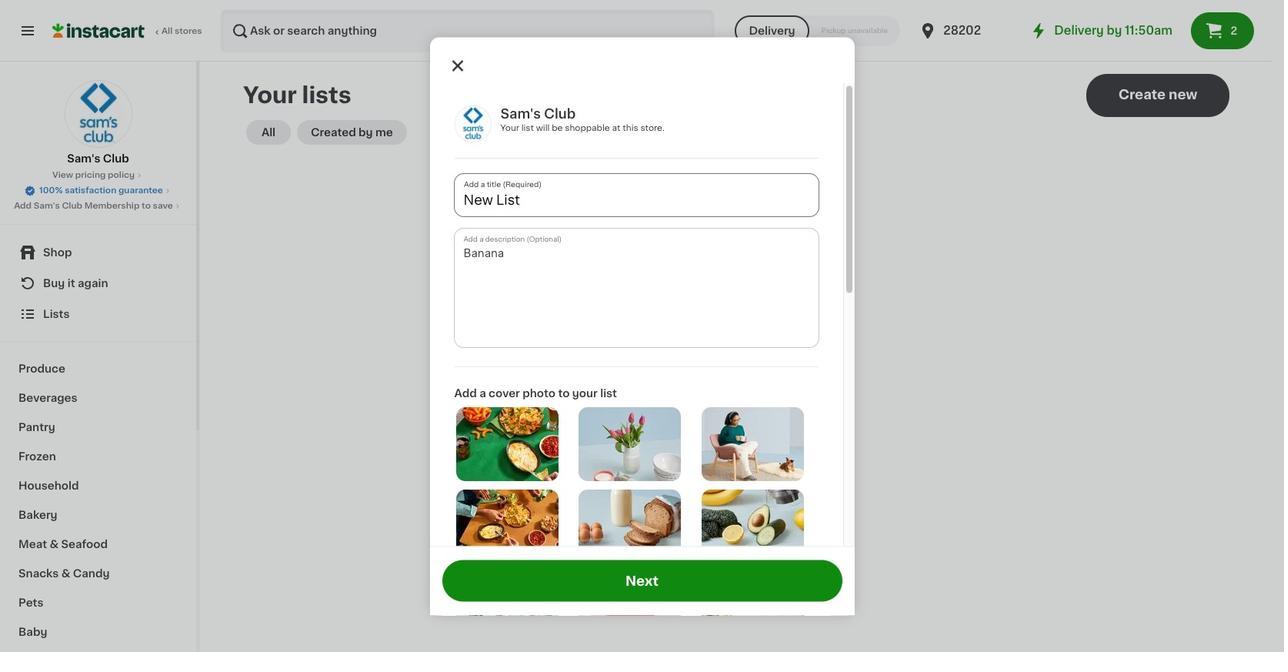 Task type: vqa. For each thing, say whether or not it's contained in the screenshot.
2:00pm corresponding to the Restaurant Depot logo at the left top of page
no



Task type: locate. For each thing, give the bounding box(es) containing it.
by inside delivery by 11:50am link
[[1107, 25, 1123, 36]]

1 vertical spatial by
[[359, 127, 373, 138]]

0 horizontal spatial &
[[50, 539, 59, 550]]

your
[[243, 84, 297, 106], [501, 123, 520, 132]]

0 horizontal spatial by
[[359, 127, 373, 138]]

club
[[544, 107, 576, 119], [103, 153, 129, 164], [62, 202, 82, 210]]

0 vertical spatial by
[[1107, 25, 1123, 36]]

produce link
[[9, 354, 187, 383]]

add
[[14, 202, 32, 210], [455, 387, 477, 398]]

list
[[522, 123, 534, 132], [601, 387, 617, 398]]

1 horizontal spatial lists
[[643, 336, 668, 347]]

snacks
[[18, 568, 59, 579]]

0 horizontal spatial club
[[62, 202, 82, 210]]

1 vertical spatial club
[[103, 153, 129, 164]]

0 vertical spatial lists
[[43, 309, 70, 319]]

1 horizontal spatial your
[[501, 123, 520, 132]]

to
[[142, 202, 151, 210], [558, 387, 570, 398]]

service type group
[[736, 15, 901, 46]]

satisfaction
[[65, 186, 116, 195]]

by inside created by me button
[[359, 127, 373, 138]]

28202
[[944, 25, 982, 36]]

delivery button
[[736, 15, 810, 46]]

all for all
[[262, 127, 276, 138]]

1 horizontal spatial sam's club logo image
[[455, 105, 492, 142]]

100% satisfaction guarantee
[[39, 186, 163, 195]]

sam's inside the sam's club your list will be shoppable at this store.
[[501, 107, 541, 119]]

0 horizontal spatial all
[[162, 27, 173, 35]]

2 horizontal spatial club
[[544, 107, 576, 119]]

a bunch of kale, a sliced lemon, a half of an avocado, a cucumber, a bunch of bananas, and a blender. image
[[702, 489, 804, 563]]

all inside button
[[262, 127, 276, 138]]

created by me
[[311, 127, 393, 138]]

to inside list_add_items dialog
[[558, 387, 570, 398]]

0 horizontal spatial add
[[14, 202, 32, 210]]

all
[[162, 27, 173, 35], [262, 127, 276, 138]]

sam's club your list will be shoppable at this store.
[[501, 107, 665, 132]]

list left 'shoppable'
[[522, 123, 534, 132]]

0 vertical spatial will
[[536, 123, 550, 132]]

1 horizontal spatial club
[[103, 153, 129, 164]]

Banana text field
[[455, 228, 819, 346]]

by for created
[[359, 127, 373, 138]]

club inside the sam's club your list will be shoppable at this store.
[[544, 107, 576, 119]]

will left 'shoppable'
[[536, 123, 550, 132]]

None search field
[[220, 9, 715, 52]]

household link
[[9, 471, 187, 500]]

0 vertical spatial all
[[162, 27, 173, 35]]

all button
[[246, 120, 291, 145]]

1 horizontal spatial &
[[61, 568, 70, 579]]

be
[[552, 123, 563, 132], [752, 336, 766, 347]]

guarantee
[[119, 186, 163, 195]]

0 vertical spatial add
[[14, 202, 32, 210]]

shop link
[[9, 237, 187, 268]]

delivery by 11:50am link
[[1030, 22, 1173, 40]]

delivery for delivery by 11:50am
[[1055, 25, 1104, 36]]

lists left you
[[643, 336, 668, 347]]

sam's club logo image inside list_add_items dialog
[[455, 105, 492, 142]]

will right create
[[732, 336, 749, 347]]

100%
[[39, 186, 63, 195]]

by for delivery
[[1107, 25, 1123, 36]]

by
[[1107, 25, 1123, 36], [359, 127, 373, 138]]

0 vertical spatial sam's
[[501, 107, 541, 119]]

by left "me"
[[359, 127, 373, 138]]

& left candy
[[61, 568, 70, 579]]

1 vertical spatial all
[[262, 127, 276, 138]]

1 vertical spatial &
[[61, 568, 70, 579]]

0 vertical spatial be
[[552, 123, 563, 132]]

saved
[[769, 336, 801, 347]]

to down guarantee
[[142, 202, 151, 210]]

sam's for sam's club
[[67, 153, 100, 164]]

be left 'shoppable'
[[552, 123, 563, 132]]

sam's
[[501, 107, 541, 119], [67, 153, 100, 164], [34, 202, 60, 210]]

a table wtih assorted snacks and drinks. image
[[456, 406, 558, 480]]

club up policy
[[103, 153, 129, 164]]

1 horizontal spatial add
[[455, 387, 477, 398]]

0 horizontal spatial delivery
[[749, 25, 796, 36]]

view pricing policy
[[52, 171, 135, 179]]

1 horizontal spatial will
[[732, 336, 749, 347]]

0 horizontal spatial your
[[243, 84, 297, 106]]

100% satisfaction guarantee button
[[24, 182, 172, 197]]

cover
[[489, 387, 520, 398]]

& right "meat"
[[50, 539, 59, 550]]

beverages
[[18, 393, 77, 403]]

this
[[623, 123, 639, 132]]

delivery for delivery
[[749, 25, 796, 36]]

a table with people sitting around it with nachos and cheese, guacamole, and mixed chips. image
[[456, 489, 558, 563]]

&
[[50, 539, 59, 550], [61, 568, 70, 579]]

by left 11:50am
[[1107, 25, 1123, 36]]

club for sam's club your list will be shoppable at this store.
[[544, 107, 576, 119]]

lists for lists you create will be saved here.
[[643, 336, 668, 347]]

sam's club
[[67, 153, 129, 164]]

0 vertical spatial list
[[522, 123, 534, 132]]

0 horizontal spatial lists
[[43, 309, 70, 319]]

view pricing policy link
[[52, 169, 144, 182]]

a small white vase of pink tulips, a stack of 3 white bowls, and a rolled napkin. image
[[579, 406, 681, 480]]

baby link
[[9, 617, 187, 647]]

1 vertical spatial add
[[455, 387, 477, 398]]

create new button
[[1087, 74, 1230, 117]]

1 vertical spatial lists
[[643, 336, 668, 347]]

a water bottle, yoga block, stretch band, and ear buds. image
[[579, 572, 681, 646]]

buy it again link
[[9, 268, 187, 299]]

1 horizontal spatial be
[[752, 336, 766, 347]]

add inside dialog
[[455, 387, 477, 398]]

frozen
[[18, 451, 56, 462]]

view
[[52, 171, 73, 179]]

1 horizontal spatial list
[[601, 387, 617, 398]]

to left your
[[558, 387, 570, 398]]

your
[[573, 387, 598, 398]]

next
[[626, 575, 659, 587]]

all left stores on the top of page
[[162, 27, 173, 35]]

create new
[[1119, 89, 1198, 101]]

will
[[536, 123, 550, 132], [732, 336, 749, 347]]

club down satisfaction at the top of the page
[[62, 202, 82, 210]]

& for snacks
[[61, 568, 70, 579]]

0 horizontal spatial list
[[522, 123, 534, 132]]

1 horizontal spatial by
[[1107, 25, 1123, 36]]

0 horizontal spatial be
[[552, 123, 563, 132]]

meat & seafood link
[[9, 530, 187, 559]]

sam's club logo image
[[64, 80, 132, 148], [455, 105, 492, 142]]

0 horizontal spatial will
[[536, 123, 550, 132]]

1 horizontal spatial sam's
[[67, 153, 100, 164]]

a woman sitting on a chair wearing headphones holding a drink in her hand with a small brown dog on the floor by her side. image
[[702, 406, 804, 480]]

membership
[[84, 202, 140, 210]]

list right your
[[601, 387, 617, 398]]

1 horizontal spatial delivery
[[1055, 25, 1104, 36]]

delivery by 11:50am
[[1055, 25, 1173, 36]]

lists for lists
[[43, 309, 70, 319]]

delivery
[[1055, 25, 1104, 36], [749, 25, 796, 36]]

2 horizontal spatial sam's
[[501, 107, 541, 119]]

club up 'shoppable'
[[544, 107, 576, 119]]

bakery
[[18, 510, 57, 520]]

2 vertical spatial club
[[62, 202, 82, 210]]

0 horizontal spatial to
[[142, 202, 151, 210]]

1 vertical spatial to
[[558, 387, 570, 398]]

add a cover photo to your list
[[455, 387, 617, 398]]

0 horizontal spatial sam's
[[34, 202, 60, 210]]

lists you create will be saved here.
[[643, 336, 831, 347]]

Add a title (Required) text field
[[455, 173, 819, 216]]

1 vertical spatial your
[[501, 123, 520, 132]]

1 horizontal spatial to
[[558, 387, 570, 398]]

all down your lists
[[262, 127, 276, 138]]

you
[[671, 336, 692, 347]]

lists
[[43, 309, 70, 319], [643, 336, 668, 347]]

0 vertical spatial club
[[544, 107, 576, 119]]

instacart logo image
[[52, 22, 145, 40]]

lists down the buy
[[43, 309, 70, 319]]

seafood
[[61, 539, 108, 550]]

0 vertical spatial to
[[142, 202, 151, 210]]

0 vertical spatial &
[[50, 539, 59, 550]]

pressed powder, foundation, lip stick, and makeup brushes. image
[[456, 572, 558, 646]]

be left "saved"
[[752, 336, 766, 347]]

1 vertical spatial sam's
[[67, 153, 100, 164]]

delivery inside button
[[749, 25, 796, 36]]

all stores link
[[52, 9, 203, 52]]

1 horizontal spatial all
[[262, 127, 276, 138]]



Task type: describe. For each thing, give the bounding box(es) containing it.
sam's club link
[[64, 80, 132, 166]]

again
[[78, 278, 108, 289]]

1 vertical spatial will
[[732, 336, 749, 347]]

new
[[1169, 89, 1198, 101]]

add for add sam's club membership to save
[[14, 202, 32, 210]]

all for all stores
[[162, 27, 173, 35]]

2 vertical spatial sam's
[[34, 202, 60, 210]]

0 horizontal spatial sam's club logo image
[[64, 80, 132, 148]]

beverages link
[[9, 383, 187, 413]]

photo
[[523, 387, 556, 398]]

household
[[18, 480, 79, 491]]

add sam's club membership to save link
[[14, 200, 182, 212]]

list inside the sam's club your list will be shoppable at this store.
[[522, 123, 534, 132]]

create
[[1119, 89, 1166, 101]]

produce
[[18, 363, 65, 374]]

baby
[[18, 627, 47, 637]]

here.
[[804, 336, 831, 347]]

stores
[[175, 27, 202, 35]]

next button
[[442, 560, 843, 602]]

to for save
[[142, 202, 151, 210]]

list_add_items dialog
[[430, 37, 855, 652]]

meat & seafood
[[18, 539, 108, 550]]

your inside the sam's club your list will be shoppable at this store.
[[501, 123, 520, 132]]

pets
[[18, 597, 43, 608]]

shop
[[43, 247, 72, 258]]

1 vertical spatial be
[[752, 336, 766, 347]]

28202 button
[[919, 9, 1012, 52]]

lists link
[[9, 299, 187, 329]]

pricing
[[75, 171, 106, 179]]

will inside the sam's club your list will be shoppable at this store.
[[536, 123, 550, 132]]

it
[[68, 278, 75, 289]]

2
[[1231, 25, 1238, 36]]

add sam's club membership to save
[[14, 202, 173, 210]]

frozen link
[[9, 442, 187, 471]]

lists
[[302, 84, 351, 106]]

a person preparing a sandwich on a cutting board, a bunch of carrots, a sliced avocado, a jar of mayonnaise, and a plate of potato chips. image
[[702, 572, 804, 646]]

shoppable
[[565, 123, 610, 132]]

me
[[376, 127, 393, 138]]

policy
[[108, 171, 135, 179]]

create
[[694, 336, 729, 347]]

buy
[[43, 278, 65, 289]]

created
[[311, 127, 356, 138]]

pets link
[[9, 588, 187, 617]]

your lists
[[243, 84, 351, 106]]

0 vertical spatial your
[[243, 84, 297, 106]]

to for your
[[558, 387, 570, 398]]

candy
[[73, 568, 110, 579]]

1 vertical spatial list
[[601, 387, 617, 398]]

bakery link
[[9, 500, 187, 530]]

& for meat
[[50, 539, 59, 550]]

buy it again
[[43, 278, 108, 289]]

pantry
[[18, 422, 55, 433]]

save
[[153, 202, 173, 210]]

all stores
[[162, 27, 202, 35]]

11:50am
[[1125, 25, 1173, 36]]

add for add a cover photo to your list
[[455, 387, 477, 398]]

at
[[612, 123, 621, 132]]

a carton of 6 eggs, an open loaf of bread, and a small bottle of milk. image
[[579, 489, 681, 563]]

be inside the sam's club your list will be shoppable at this store.
[[552, 123, 563, 132]]

club for sam's club
[[103, 153, 129, 164]]

snacks & candy link
[[9, 559, 187, 588]]

2 button
[[1192, 12, 1255, 49]]

meat
[[18, 539, 47, 550]]

store.
[[641, 123, 665, 132]]

a
[[480, 387, 486, 398]]

sam's for sam's club your list will be shoppable at this store.
[[501, 107, 541, 119]]

created by me button
[[297, 120, 407, 145]]

snacks & candy
[[18, 568, 110, 579]]

pantry link
[[9, 413, 187, 442]]



